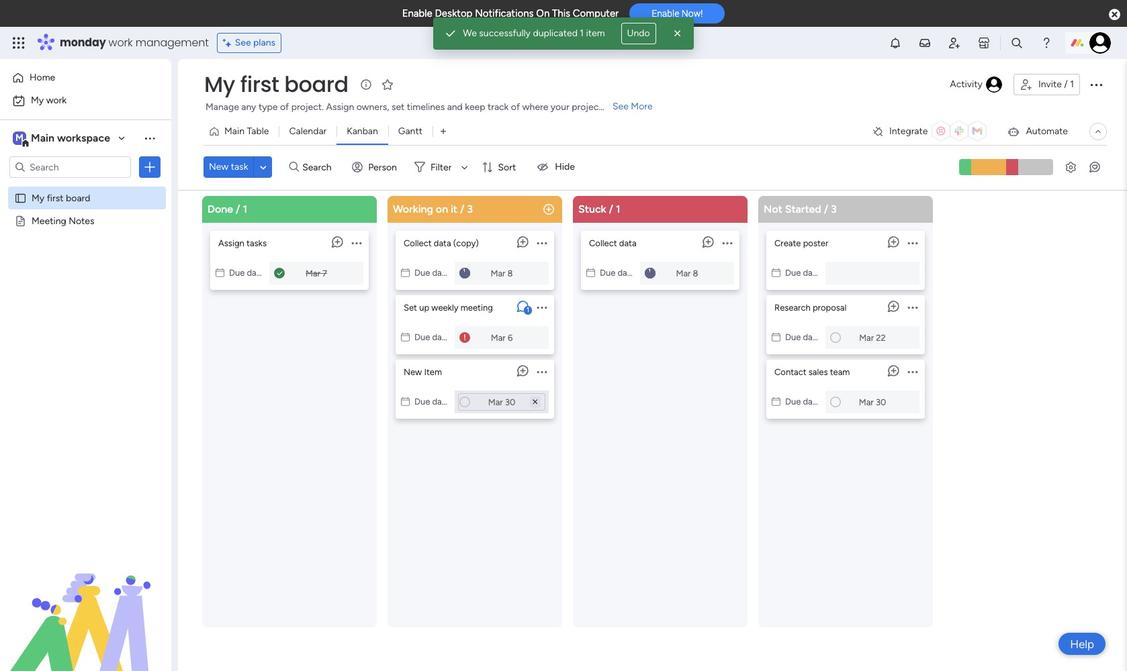 Task type: locate. For each thing, give the bounding box(es) containing it.
1 horizontal spatial work
[[109, 35, 133, 50]]

due down "assign tasks"
[[229, 268, 245, 278]]

0 horizontal spatial work
[[46, 95, 67, 106]]

0 vertical spatial new
[[209, 161, 229, 173]]

v2 calendar view small outline image for create poster
[[772, 268, 780, 278]]

work down home
[[46, 95, 67, 106]]

list box
[[0, 184, 171, 413], [396, 225, 554, 419], [766, 225, 925, 419]]

1 horizontal spatial board
[[284, 69, 348, 99]]

date down research proposal
[[803, 332, 821, 342]]

0 horizontal spatial enable
[[402, 7, 432, 19]]

0 vertical spatial board
[[284, 69, 348, 99]]

1 vertical spatial my first board
[[32, 192, 90, 204]]

options image
[[537, 231, 547, 255], [722, 231, 732, 255], [908, 359, 918, 384]]

due for set up weekly meeting
[[414, 332, 430, 342]]

v2 calendar view small outline image for assign
[[216, 268, 224, 278]]

help image
[[1040, 36, 1053, 50]]

due for research proposal
[[785, 332, 801, 342]]

management
[[135, 35, 209, 50]]

3 right it
[[467, 202, 473, 215]]

mar for research proposal
[[859, 332, 874, 343]]

arrow down image
[[456, 159, 472, 175]]

1 horizontal spatial see
[[613, 101, 629, 112]]

work inside option
[[46, 95, 67, 106]]

main
[[224, 126, 244, 137], [31, 132, 54, 144]]

invite members image
[[948, 36, 961, 50]]

public board image
[[14, 191, 27, 204]]

mar 22
[[859, 332, 886, 343]]

due date down item
[[414, 397, 450, 407]]

date left v2 overdue deadline icon at the left of page
[[432, 332, 450, 342]]

0 horizontal spatial assign
[[218, 238, 244, 248]]

not started / 3
[[764, 202, 837, 215]]

2 data from the left
[[619, 238, 636, 248]]

due date
[[229, 268, 264, 278], [414, 268, 450, 278], [600, 268, 635, 278], [785, 268, 821, 278], [414, 332, 450, 342], [785, 332, 821, 342], [414, 397, 450, 407], [785, 397, 821, 407]]

collect
[[404, 238, 432, 248], [589, 238, 617, 248]]

enable desktop notifications on this computer
[[402, 7, 619, 19]]

due date for collect data
[[600, 268, 635, 278]]

we successfully duplicated 1 item
[[463, 28, 605, 39]]

22
[[876, 332, 886, 343]]

due date down the collect data (copy) on the top left
[[414, 268, 450, 278]]

options image for set up weekly meeting
[[537, 295, 547, 320]]

my work
[[31, 95, 67, 106]]

tasks
[[246, 238, 267, 248]]

0 horizontal spatial 3
[[467, 202, 473, 215]]

0 horizontal spatial mar 30
[[488, 397, 515, 407]]

30 down 6
[[505, 397, 515, 407]]

stuck / 1
[[578, 202, 620, 215]]

of right track
[[511, 101, 520, 113]]

board up project.
[[284, 69, 348, 99]]

assign tasks
[[218, 238, 267, 248]]

my first board up type
[[204, 69, 348, 99]]

1 horizontal spatial collect
[[589, 238, 617, 248]]

not
[[764, 202, 782, 215]]

alert containing we successfully duplicated 1 item
[[433, 17, 694, 50]]

1 horizontal spatial my first board
[[204, 69, 348, 99]]

options image for create poster
[[908, 231, 918, 255]]

set
[[404, 303, 417, 313]]

0 vertical spatial see
[[235, 37, 251, 48]]

0 horizontal spatial list box
[[0, 184, 171, 413]]

due up the up
[[414, 268, 430, 278]]

data left '(copy)'
[[434, 238, 451, 248]]

0 horizontal spatial my first board
[[32, 192, 90, 204]]

due down new item
[[414, 397, 430, 407]]

my down home
[[31, 95, 44, 106]]

hide button
[[528, 157, 583, 178]]

collect for collect data (copy)
[[404, 238, 432, 248]]

0 horizontal spatial main
[[31, 132, 54, 144]]

assign right project.
[[326, 101, 354, 113]]

date down poster
[[803, 268, 821, 278]]

1 horizontal spatial 30
[[876, 397, 886, 407]]

plans
[[253, 37, 275, 48]]

mar 30 down mar 22
[[859, 397, 886, 407]]

due down the up
[[414, 332, 430, 342]]

calendar
[[289, 126, 327, 137]]

1 right stuck
[[616, 202, 620, 215]]

v2 calendar view small outline image down contact
[[772, 397, 780, 407]]

1 collect from the left
[[404, 238, 432, 248]]

date down collect data at the top of page
[[618, 268, 635, 278]]

2 horizontal spatial options image
[[908, 359, 918, 384]]

0 vertical spatial my first board
[[204, 69, 348, 99]]

/ inside button
[[1064, 79, 1068, 90]]

table
[[247, 126, 269, 137]]

enable
[[402, 7, 432, 19], [652, 8, 679, 19]]

date down contact sales team
[[803, 397, 821, 407]]

0 horizontal spatial collect
[[404, 238, 432, 248]]

started
[[785, 202, 821, 215]]

of right type
[[280, 101, 289, 113]]

due date for research proposal
[[785, 332, 821, 342]]

more
[[631, 101, 653, 112]]

v2 calendar view small outline image
[[401, 268, 410, 278], [586, 268, 595, 278], [772, 268, 780, 278], [401, 332, 410, 342], [772, 332, 780, 342]]

enable up close image
[[652, 8, 679, 19]]

1 of from the left
[[280, 101, 289, 113]]

person
[[368, 162, 397, 173]]

your
[[551, 101, 569, 113]]

see for see more
[[613, 101, 629, 112]]

data down stuck / 1
[[619, 238, 636, 248]]

monday
[[60, 35, 106, 50]]

1 horizontal spatial list box
[[396, 225, 554, 419]]

due down create
[[785, 268, 801, 278]]

main right 'workspace' image at top left
[[31, 132, 54, 144]]

working on it / 3
[[393, 202, 473, 215]]

data for collect data
[[619, 238, 636, 248]]

assign
[[326, 101, 354, 113], [218, 238, 244, 248]]

1 horizontal spatial mar 8
[[676, 268, 698, 278]]

0 vertical spatial assign
[[326, 101, 354, 113]]

meeting notes
[[32, 215, 94, 226]]

poster
[[803, 238, 828, 248]]

8
[[507, 268, 513, 278], [693, 268, 698, 278]]

8 for collect data (copy)
[[507, 268, 513, 278]]

update feed image
[[918, 36, 932, 50]]

1 vertical spatial first
[[47, 192, 64, 204]]

1 inside button
[[1070, 79, 1074, 90]]

assign left 'tasks' at the left of the page
[[218, 238, 244, 248]]

new task
[[209, 161, 248, 173]]

0 horizontal spatial board
[[66, 192, 90, 204]]

enable inside button
[[652, 8, 679, 19]]

data
[[434, 238, 451, 248], [619, 238, 636, 248]]

1 vertical spatial new
[[404, 367, 422, 377]]

date for collect data (copy)
[[432, 268, 450, 278]]

help button
[[1059, 633, 1106, 656]]

research
[[774, 303, 810, 313]]

v2 calendar view small outline image down new item
[[401, 397, 410, 407]]

1 vertical spatial board
[[66, 192, 90, 204]]

1 horizontal spatial data
[[619, 238, 636, 248]]

1 data from the left
[[434, 238, 451, 248]]

0 horizontal spatial v2 calendar view small outline image
[[216, 268, 224, 278]]

see left more
[[613, 101, 629, 112]]

new inside button
[[209, 161, 229, 173]]

0 horizontal spatial options image
[[537, 231, 547, 255]]

collect down stuck / 1
[[589, 238, 617, 248]]

row group
[[199, 196, 941, 672]]

1 horizontal spatial enable
[[652, 8, 679, 19]]

mar 7
[[306, 268, 327, 278]]

1 vertical spatial assign
[[218, 238, 244, 248]]

first up type
[[240, 69, 279, 99]]

1 horizontal spatial mar 30
[[859, 397, 886, 407]]

mar 30
[[488, 397, 515, 407], [859, 397, 886, 407]]

1 horizontal spatial 8
[[693, 268, 698, 278]]

new left item
[[404, 367, 422, 377]]

meeting
[[461, 303, 493, 313]]

main workspace
[[31, 132, 110, 144]]

due down research
[[785, 332, 801, 342]]

manage any type of project. assign owners, set timelines and keep track of where your project stands.
[[206, 101, 634, 113]]

1 horizontal spatial options image
[[722, 231, 732, 255]]

1 vertical spatial work
[[46, 95, 67, 106]]

1 horizontal spatial 3
[[831, 202, 837, 215]]

data for collect data (copy)
[[434, 238, 451, 248]]

v2 calendar view small outline image down research
[[772, 332, 780, 342]]

due for new item
[[414, 397, 430, 407]]

my inside list box
[[32, 192, 44, 204]]

1 horizontal spatial v2 calendar view small outline image
[[401, 397, 410, 407]]

item
[[424, 367, 442, 377]]

0 vertical spatial work
[[109, 35, 133, 50]]

/ right done
[[236, 202, 240, 215]]

v2 calendar view small outline image down "assign tasks"
[[216, 268, 224, 278]]

my first board up meeting notes
[[32, 192, 90, 204]]

1 right meeting
[[527, 306, 529, 314]]

home option
[[8, 67, 163, 89]]

due date down collect data at the top of page
[[600, 268, 635, 278]]

1 horizontal spatial of
[[511, 101, 520, 113]]

1 right invite
[[1070, 79, 1074, 90]]

where
[[522, 101, 548, 113]]

monday marketplace image
[[977, 36, 991, 50]]

Search in workspace field
[[28, 160, 112, 175]]

options image for collect data (copy)
[[537, 231, 547, 255]]

add to favorites image
[[381, 78, 394, 91]]

due for collect data (copy)
[[414, 268, 430, 278]]

assign inside row group
[[218, 238, 244, 248]]

1 horizontal spatial main
[[224, 126, 244, 137]]

collect inside list box
[[404, 238, 432, 248]]

new task button
[[204, 157, 254, 178]]

8 inside list box
[[507, 268, 513, 278]]

desktop
[[435, 7, 472, 19]]

new left task
[[209, 161, 229, 173]]

proposal
[[813, 303, 846, 313]]

timelines
[[407, 101, 445, 113]]

enable left desktop
[[402, 7, 432, 19]]

kendall parks image
[[1089, 32, 1111, 54]]

mar 6
[[491, 332, 513, 343]]

of
[[280, 101, 289, 113], [511, 101, 520, 113]]

workspace image
[[13, 131, 26, 146]]

0 horizontal spatial new
[[209, 161, 229, 173]]

due date for create poster
[[785, 268, 821, 278]]

mar 30 down mar 6 at left
[[488, 397, 515, 407]]

v2 calendar view small outline image down "set" at the top left of the page
[[401, 332, 410, 342]]

main left the table
[[224, 126, 244, 137]]

mar for collect data (copy)
[[491, 268, 505, 278]]

date left v2 done deadline image
[[247, 268, 264, 278]]

0 horizontal spatial first
[[47, 192, 64, 204]]

options image
[[1088, 77, 1104, 93], [143, 161, 156, 174], [352, 231, 362, 255], [908, 231, 918, 255], [537, 295, 547, 320], [908, 295, 918, 320], [537, 359, 547, 384]]

main inside workspace selection 'element'
[[31, 132, 54, 144]]

main inside button
[[224, 126, 244, 137]]

public board image
[[14, 214, 27, 227]]

0 horizontal spatial data
[[434, 238, 451, 248]]

due date down "assign tasks"
[[229, 268, 264, 278]]

mar for assign tasks
[[306, 268, 320, 278]]

1 for invite / 1
[[1070, 79, 1074, 90]]

work
[[109, 35, 133, 50], [46, 95, 67, 106]]

/
[[1064, 79, 1068, 90], [236, 202, 240, 215], [460, 202, 464, 215], [609, 202, 613, 215], [824, 202, 828, 215]]

see more link
[[611, 100, 654, 114]]

/ right stuck
[[609, 202, 613, 215]]

1 right done
[[243, 202, 247, 215]]

date for assign tasks
[[247, 268, 264, 278]]

first inside list box
[[47, 192, 64, 204]]

we
[[463, 28, 477, 39]]

30 down 22 at the right
[[876, 397, 886, 407]]

due date down create poster
[[785, 268, 821, 278]]

due for collect data
[[600, 268, 615, 278]]

see
[[235, 37, 251, 48], [613, 101, 629, 112]]

date down item
[[432, 397, 450, 407]]

done
[[208, 202, 233, 215]]

/ right invite
[[1064, 79, 1068, 90]]

due date down the up
[[414, 332, 450, 342]]

2 horizontal spatial list box
[[766, 225, 925, 419]]

work right monday
[[109, 35, 133, 50]]

due for assign tasks
[[229, 268, 245, 278]]

show board description image
[[358, 78, 374, 91]]

my up manage on the top of page
[[204, 69, 235, 99]]

my right public board icon
[[32, 192, 44, 204]]

duplicated
[[533, 28, 578, 39]]

new item
[[404, 367, 442, 377]]

new inside list box
[[404, 367, 422, 377]]

0 horizontal spatial 8
[[507, 268, 513, 278]]

0 horizontal spatial mar 8
[[491, 268, 513, 278]]

/ for stuck
[[609, 202, 613, 215]]

any
[[241, 101, 256, 113]]

date down the collect data (copy) on the top left
[[432, 268, 450, 278]]

v2 calendar view small outline image
[[216, 268, 224, 278], [401, 397, 410, 407], [772, 397, 780, 407]]

alert
[[433, 17, 694, 50]]

due down collect data at the top of page
[[600, 268, 615, 278]]

date
[[247, 268, 264, 278], [432, 268, 450, 278], [618, 268, 635, 278], [803, 268, 821, 278], [432, 332, 450, 342], [803, 332, 821, 342], [432, 397, 450, 407], [803, 397, 821, 407]]

2 collect from the left
[[589, 238, 617, 248]]

data inside list box
[[434, 238, 451, 248]]

see inside button
[[235, 37, 251, 48]]

collect down working
[[404, 238, 432, 248]]

due date for contact sales team
[[785, 397, 821, 407]]

options image for new item
[[537, 359, 547, 384]]

v2 calendar view small outline image down create
[[772, 268, 780, 278]]

0 horizontal spatial 30
[[505, 397, 515, 407]]

option
[[0, 186, 171, 188]]

0 horizontal spatial of
[[280, 101, 289, 113]]

1 horizontal spatial new
[[404, 367, 422, 377]]

due for contact sales team
[[785, 397, 801, 407]]

see left plans
[[235, 37, 251, 48]]

lottie animation image
[[0, 536, 171, 672]]

1 for stuck / 1
[[616, 202, 620, 215]]

v2 done deadline image
[[274, 267, 285, 279]]

calendar button
[[279, 121, 337, 142]]

due date down research proposal
[[785, 332, 821, 342]]

v2 calendar view small outline image up "set" at the top left of the page
[[401, 268, 410, 278]]

0 vertical spatial first
[[240, 69, 279, 99]]

3 right started
[[831, 202, 837, 215]]

undo
[[627, 28, 650, 39]]

1 8 from the left
[[507, 268, 513, 278]]

1 vertical spatial see
[[613, 101, 629, 112]]

2 horizontal spatial v2 calendar view small outline image
[[772, 397, 780, 407]]

due date down contact sales team
[[785, 397, 821, 407]]

done / 1
[[208, 202, 247, 215]]

0 horizontal spatial see
[[235, 37, 251, 48]]

1
[[580, 28, 584, 39], [1070, 79, 1074, 90], [243, 202, 247, 215], [616, 202, 620, 215], [527, 306, 529, 314]]

1 horizontal spatial first
[[240, 69, 279, 99]]

v2 calendar view small outline image down collect data at the top of page
[[586, 268, 595, 278]]

2 8 from the left
[[693, 268, 698, 278]]

2 mar 8 from the left
[[676, 268, 698, 278]]

due down contact
[[785, 397, 801, 407]]

project.
[[291, 101, 324, 113]]

mar 8 inside list box
[[491, 268, 513, 278]]

my
[[204, 69, 235, 99], [31, 95, 44, 106], [32, 192, 44, 204]]

1 mar 8 from the left
[[491, 268, 513, 278]]

up
[[419, 303, 429, 313]]

first up meeting
[[47, 192, 64, 204]]

board up notes
[[66, 192, 90, 204]]



Task type: describe. For each thing, give the bounding box(es) containing it.
my work link
[[8, 90, 163, 111]]

work for monday
[[109, 35, 133, 50]]

v2 calendar view small outline image for research proposal
[[772, 332, 780, 342]]

2 mar 30 from the left
[[859, 397, 886, 407]]

enable now!
[[652, 8, 703, 19]]

monday work management
[[60, 35, 209, 50]]

list box containing create poster
[[766, 225, 925, 419]]

2 3 from the left
[[831, 202, 837, 215]]

sort button
[[477, 157, 524, 178]]

contact
[[774, 367, 806, 377]]

my inside option
[[31, 95, 44, 106]]

6
[[508, 332, 513, 343]]

main for main table
[[224, 126, 244, 137]]

list box containing my first board
[[0, 184, 171, 413]]

1 inside list box
[[527, 306, 529, 314]]

automate
[[1026, 126, 1068, 137]]

date for research proposal
[[803, 332, 821, 342]]

team
[[830, 367, 850, 377]]

8 for collect data
[[693, 268, 698, 278]]

set up weekly meeting
[[404, 303, 493, 313]]

collapse board header image
[[1093, 126, 1103, 137]]

mar for collect data
[[676, 268, 691, 278]]

track
[[488, 101, 509, 113]]

2 30 from the left
[[876, 397, 886, 407]]

this
[[552, 7, 570, 19]]

mar for contact sales team
[[859, 397, 874, 407]]

v2 calendar view small outline image for collect data (copy)
[[401, 268, 410, 278]]

integrate
[[889, 126, 928, 137]]

v2 calendar view small outline image for collect data
[[586, 268, 595, 278]]

filter button
[[409, 157, 472, 178]]

create poster
[[774, 238, 828, 248]]

sort
[[498, 162, 516, 173]]

My first board field
[[201, 69, 352, 99]]

owners,
[[356, 101, 389, 113]]

enable for enable now!
[[652, 8, 679, 19]]

row group containing done
[[199, 196, 941, 672]]

2 of from the left
[[511, 101, 520, 113]]

options image for contact sales team
[[908, 359, 918, 384]]

on
[[436, 202, 448, 215]]

item
[[586, 28, 605, 39]]

activity button
[[945, 74, 1008, 95]]

v2 overdue deadline image
[[459, 331, 470, 344]]

hide
[[555, 161, 575, 173]]

kanban button
[[337, 121, 388, 142]]

v2 calendar view small outline image for new
[[401, 397, 410, 407]]

project
[[572, 101, 602, 113]]

my first board inside list box
[[32, 192, 90, 204]]

task
[[231, 161, 248, 173]]

create
[[774, 238, 801, 248]]

main for main workspace
[[31, 132, 54, 144]]

computer
[[573, 7, 619, 19]]

help
[[1070, 638, 1094, 651]]

contact sales team
[[774, 367, 850, 377]]

mar 8 for collect data (copy)
[[491, 268, 513, 278]]

collect data (copy)
[[404, 238, 479, 248]]

see plans button
[[217, 33, 282, 53]]

main table button
[[204, 121, 279, 142]]

on
[[536, 7, 550, 19]]

1 horizontal spatial assign
[[326, 101, 354, 113]]

work for my
[[46, 95, 67, 106]]

main table
[[224, 126, 269, 137]]

weekly
[[431, 303, 458, 313]]

1 mar 30 from the left
[[488, 397, 515, 407]]

collect for collect data
[[589, 238, 617, 248]]

home
[[30, 72, 55, 83]]

notifications image
[[889, 36, 902, 50]]

date for collect data
[[618, 268, 635, 278]]

see plans
[[235, 37, 275, 48]]

select product image
[[12, 36, 26, 50]]

enable now! button
[[629, 4, 725, 24]]

7
[[322, 268, 327, 278]]

type
[[259, 101, 278, 113]]

new for new task
[[209, 161, 229, 173]]

v2 calendar view small outline image for contact
[[772, 397, 780, 407]]

1 for done / 1
[[243, 202, 247, 215]]

options image for collect data
[[722, 231, 732, 255]]

gantt
[[398, 126, 422, 137]]

successfully
[[479, 28, 531, 39]]

see for see plans
[[235, 37, 251, 48]]

options image for assign tasks
[[352, 231, 362, 255]]

lottie animation element
[[0, 536, 171, 672]]

notes
[[69, 215, 94, 226]]

board inside list box
[[66, 192, 90, 204]]

mar for set up weekly meeting
[[491, 332, 506, 343]]

my work option
[[8, 90, 163, 111]]

/ for invite
[[1064, 79, 1068, 90]]

date for contact sales team
[[803, 397, 821, 407]]

date for create poster
[[803, 268, 821, 278]]

options image for research proposal
[[908, 295, 918, 320]]

new for new item
[[404, 367, 422, 377]]

sales
[[809, 367, 828, 377]]

due date for set up weekly meeting
[[414, 332, 450, 342]]

invite / 1 button
[[1013, 74, 1080, 95]]

integrate button
[[866, 118, 996, 146]]

manage
[[206, 101, 239, 113]]

workspace options image
[[143, 131, 156, 145]]

set
[[391, 101, 405, 113]]

close image
[[671, 27, 684, 40]]

invite
[[1038, 79, 1062, 90]]

due date for collect data (copy)
[[414, 268, 450, 278]]

(copy)
[[453, 238, 479, 248]]

stands.
[[604, 101, 634, 113]]

enable for enable desktop notifications on this computer
[[402, 7, 432, 19]]

due date for new item
[[414, 397, 450, 407]]

new task image
[[542, 202, 555, 216]]

1 left item
[[580, 28, 584, 39]]

angle down image
[[260, 162, 266, 172]]

search everything image
[[1010, 36, 1024, 50]]

/ for done
[[236, 202, 240, 215]]

v2 calendar view small outline image for set up weekly meeting
[[401, 332, 410, 342]]

gantt button
[[388, 121, 433, 142]]

mar 8 for collect data
[[676, 268, 698, 278]]

keep
[[465, 101, 485, 113]]

automate button
[[1002, 121, 1073, 142]]

working
[[393, 202, 433, 215]]

home link
[[8, 67, 163, 89]]

workspace selection element
[[13, 130, 112, 148]]

date for set up weekly meeting
[[432, 332, 450, 342]]

kanban
[[347, 126, 378, 137]]

/ right it
[[460, 202, 464, 215]]

date for new item
[[432, 397, 450, 407]]

list box containing collect data (copy)
[[396, 225, 554, 419]]

v2 search image
[[289, 160, 299, 175]]

person button
[[347, 157, 405, 178]]

add view image
[[441, 127, 446, 137]]

invite / 1
[[1038, 79, 1074, 90]]

filter
[[430, 162, 452, 173]]

now!
[[682, 8, 703, 19]]

1 30 from the left
[[505, 397, 515, 407]]

Search field
[[299, 158, 339, 177]]

/ right started
[[824, 202, 828, 215]]

due for create poster
[[785, 268, 801, 278]]

research proposal
[[774, 303, 846, 313]]

and
[[447, 101, 463, 113]]

it
[[451, 202, 457, 215]]

dapulse close image
[[1109, 8, 1120, 21]]

activity
[[950, 79, 983, 90]]

collect data
[[589, 238, 636, 248]]

meeting
[[32, 215, 66, 226]]

undo button
[[621, 23, 656, 44]]

1 3 from the left
[[467, 202, 473, 215]]

due date for assign tasks
[[229, 268, 264, 278]]



Task type: vqa. For each thing, say whether or not it's contained in the screenshot.
INFORMATION.
no



